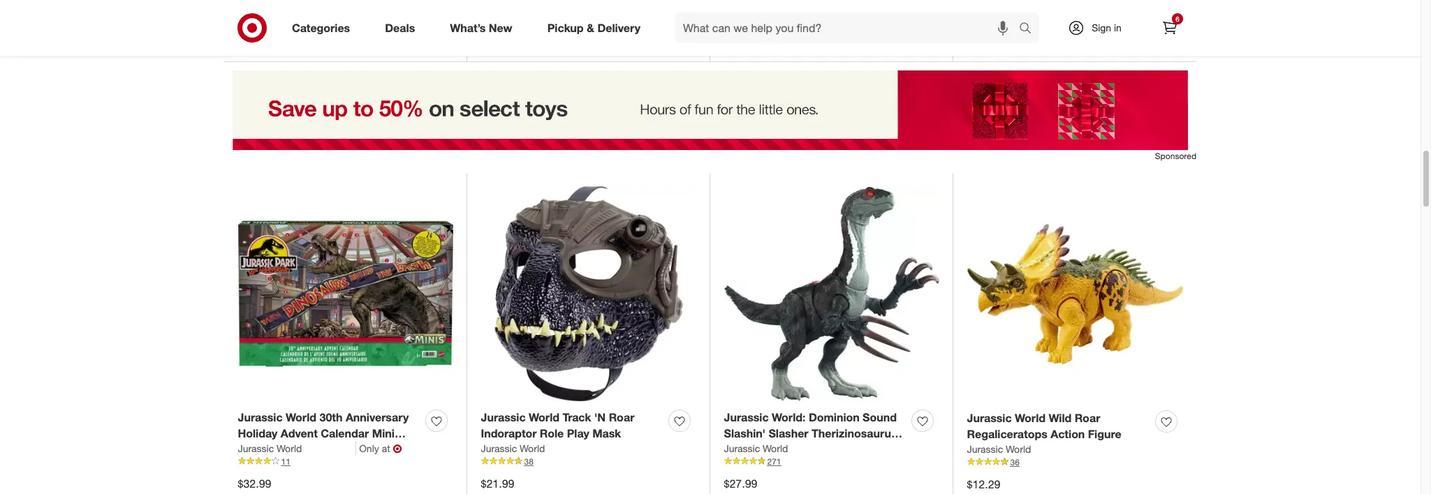 Task type: vqa. For each thing, say whether or not it's contained in the screenshot.
jurassic world link
yes



Task type: locate. For each thing, give the bounding box(es) containing it.
2 to from the left
[[748, 36, 757, 47]]

0 horizontal spatial roar
[[609, 411, 634, 425]]

world up role
[[529, 411, 560, 425]]

jurassic inside 'jurassic world track 'n roar indoraptor role play mask'
[[481, 411, 526, 425]]

stores for middle check nearby stores button
[[788, 6, 814, 18]]

add to cart
[[244, 36, 289, 47], [730, 36, 775, 47], [973, 36, 1018, 47]]

1 horizontal spatial add to cart
[[730, 36, 775, 47]]

sponsored
[[1155, 151, 1196, 161]]

world for jurassic world 30th anniversary holiday advent calendar mini figure set (target exclusive) "link"
[[286, 411, 316, 425]]

cart
[[273, 36, 289, 47], [759, 36, 775, 47], [1002, 36, 1018, 47]]

world up 38
[[520, 442, 545, 454]]

add to cart for middle check nearby stores button
[[730, 36, 775, 47]]

play
[[567, 427, 589, 440]]

0 horizontal spatial add to cart
[[244, 36, 289, 47]]

jurassic up indoraptor
[[481, 411, 526, 425]]

3 add to cart button from the left
[[967, 31, 1025, 53]]

0 horizontal spatial figure
[[238, 442, 271, 456]]

2 horizontal spatial cart
[[1002, 36, 1018, 47]]

0 horizontal spatial stores
[[301, 6, 328, 18]]

11
[[281, 456, 290, 467]]

jurassic world link
[[238, 442, 356, 456], [481, 442, 545, 456], [724, 442, 788, 456], [967, 442, 1031, 456]]

wild
[[1049, 411, 1072, 425]]

&
[[587, 21, 594, 35]]

world up advent at the left bottom
[[286, 411, 316, 425]]

3 cart from the left
[[1002, 36, 1018, 47]]

0 horizontal spatial check nearby stores
[[238, 6, 328, 18]]

1 horizontal spatial add to cart button
[[724, 31, 781, 53]]

cart for add to cart button for the rightmost check nearby stores button
[[1002, 36, 1018, 47]]

pickup & delivery link
[[535, 13, 658, 43]]

at
[[382, 442, 390, 454]]

0 horizontal spatial check
[[238, 6, 266, 18]]

add to cart for the leftmost check nearby stores button
[[244, 36, 289, 47]]

2 horizontal spatial figure
[[1088, 427, 1121, 441]]

36
[[1010, 457, 1020, 468]]

figure for jurassic world: dominion sound slashin' slasher therizinosaurus dino figure
[[752, 442, 785, 456]]

world inside 'jurassic world track 'n roar indoraptor role play mask'
[[529, 411, 560, 425]]

jurassic for jurassic world link associated with jurassic world wild roar regaliceratops action figure
[[967, 443, 1003, 455]]

roar
[[609, 411, 634, 425], [1075, 411, 1100, 425]]

figure down the holiday
[[238, 442, 271, 456]]

stores
[[301, 6, 328, 18], [788, 6, 814, 18], [1031, 6, 1058, 18]]

world for jurassic world link associated with jurassic world: dominion sound slashin' slasher therizinosaurus dino figure
[[763, 442, 788, 454]]

jurassic world down slashin'
[[724, 442, 788, 454]]

jurassic world track 'n roar indoraptor role play mask
[[481, 411, 634, 440]]

1 add to cart from the left
[[244, 36, 289, 47]]

jurassic world for jurassic world: dominion sound slashin' slasher therizinosaurus dino figure
[[724, 442, 788, 454]]

2 horizontal spatial check nearby stores
[[967, 6, 1058, 18]]

check nearby stores
[[238, 6, 328, 18], [724, 6, 814, 18], [967, 6, 1058, 18]]

$21.99
[[481, 477, 514, 491]]

stores for the leftmost check nearby stores button
[[301, 6, 328, 18]]

jurassic for jurassic world wild roar regaliceratops action figure link
[[967, 411, 1012, 425]]

search
[[1013, 22, 1046, 36]]

6 link
[[1155, 13, 1185, 43]]

jurassic world wild roar regaliceratops action figure link
[[967, 411, 1150, 442]]

figure inside jurassic world wild roar regaliceratops action figure
[[1088, 427, 1121, 441]]

jurassic down slashin'
[[724, 442, 760, 454]]

world up regaliceratops
[[1015, 411, 1046, 425]]

cart for middle check nearby stores button add to cart button
[[759, 36, 775, 47]]

jurassic up regaliceratops
[[967, 411, 1012, 425]]

anniversary
[[346, 411, 409, 425]]

(target
[[295, 442, 332, 456]]

0 horizontal spatial add to cart button
[[238, 31, 295, 53]]

categories
[[292, 21, 350, 35]]

jurassic down indoraptor
[[481, 442, 517, 454]]

nearby
[[269, 6, 299, 18], [755, 6, 785, 18], [998, 6, 1028, 18]]

world up 271
[[763, 442, 788, 454]]

jurassic for jurassic world link under advent at the left bottom
[[238, 442, 274, 454]]

sign
[[1092, 22, 1111, 34]]

check
[[238, 6, 266, 18], [724, 6, 752, 18], [967, 6, 995, 18]]

1 horizontal spatial figure
[[752, 442, 785, 456]]

world for jurassic world link under advent at the left bottom
[[277, 442, 302, 454]]

$12.29
[[967, 477, 1000, 491]]

11 link
[[238, 456, 453, 468]]

world up the '11'
[[277, 442, 302, 454]]

2 horizontal spatial nearby
[[998, 6, 1028, 18]]

2 horizontal spatial add to cart
[[973, 36, 1018, 47]]

jurassic inside "jurassic world: dominion sound slashin' slasher therizinosaurus dino figure"
[[724, 411, 769, 425]]

36 link
[[967, 456, 1183, 469]]

0 horizontal spatial nearby
[[269, 6, 299, 18]]

slasher
[[769, 427, 809, 440]]

jurassic world: dominion sound slashin' slasher therizinosaurus dino figure image
[[724, 187, 939, 402], [724, 187, 939, 402]]

jurassic inside jurassic world wild roar regaliceratops action figure
[[967, 411, 1012, 425]]

2 horizontal spatial add to cart button
[[967, 31, 1025, 53]]

world up 36
[[1006, 443, 1031, 455]]

1 horizontal spatial cart
[[759, 36, 775, 47]]

3 add to cart from the left
[[973, 36, 1018, 47]]

jurassic world link down advent at the left bottom
[[238, 442, 356, 456]]

1 cart from the left
[[273, 36, 289, 47]]

jurassic world track 'n roar indoraptor role play mask link
[[481, 410, 663, 442]]

271
[[767, 456, 781, 467]]

jurassic down the holiday
[[238, 442, 274, 454]]

add
[[244, 36, 260, 47], [730, 36, 746, 47], [973, 36, 989, 47]]

regaliceratops
[[967, 427, 1048, 441]]

mask
[[592, 427, 621, 440]]

$32.99
[[238, 477, 271, 491]]

add to cart button
[[238, 31, 295, 53], [724, 31, 781, 53], [967, 31, 1025, 53]]

1 add from the left
[[244, 36, 260, 47]]

figure down slasher
[[752, 442, 785, 456]]

jurassic world wild roar regaliceratops action figure
[[967, 411, 1121, 441]]

only at ¬
[[359, 442, 402, 456]]

1 horizontal spatial to
[[748, 36, 757, 47]]

1 horizontal spatial check
[[724, 6, 752, 18]]

1 horizontal spatial stores
[[788, 6, 814, 18]]

1 add to cart button from the left
[[238, 31, 295, 53]]

world
[[286, 411, 316, 425], [529, 411, 560, 425], [1015, 411, 1046, 425], [277, 442, 302, 454], [520, 442, 545, 454], [763, 442, 788, 454], [1006, 443, 1031, 455]]

2 horizontal spatial add
[[973, 36, 989, 47]]

nearby for add to cart button for the leftmost check nearby stores button
[[269, 6, 299, 18]]

0 horizontal spatial cart
[[273, 36, 289, 47]]

jurassic world link down indoraptor
[[481, 442, 545, 456]]

0 horizontal spatial add
[[244, 36, 260, 47]]

add to cart for the rightmost check nearby stores button
[[973, 36, 1018, 47]]

2 cart from the left
[[759, 36, 775, 47]]

world inside jurassic world 30th anniversary holiday advent calendar mini figure set (target exclusive)
[[286, 411, 316, 425]]

1 horizontal spatial roar
[[1075, 411, 1100, 425]]

jurassic world link down regaliceratops
[[967, 442, 1031, 456]]

jurassic world track 'n roar indoraptor role play mask image
[[481, 187, 696, 402], [481, 187, 696, 402]]

add to cart button for middle check nearby stores button
[[724, 31, 781, 53]]

categories link
[[280, 13, 368, 43]]

38
[[524, 456, 534, 467]]

jurassic world: dominion sound slashin' slasher therizinosaurus dino figure
[[724, 411, 897, 456]]

jurassic world 30th anniversary holiday advent calendar mini figure set (target exclusive) image
[[238, 187, 453, 402], [238, 187, 453, 402]]

jurassic inside jurassic world 30th anniversary holiday advent calendar mini figure set (target exclusive)
[[238, 411, 283, 425]]

2 add to cart from the left
[[730, 36, 775, 47]]

to
[[262, 36, 270, 47], [748, 36, 757, 47], [992, 36, 1000, 47]]

figure inside jurassic world 30th anniversary holiday advent calendar mini figure set (target exclusive)
[[238, 442, 271, 456]]

roar up action
[[1075, 411, 1100, 425]]

world for jurassic world link associated with jurassic world wild roar regaliceratops action figure
[[1006, 443, 1031, 455]]

roar right 'n
[[609, 411, 634, 425]]

jurassic world link for jurassic world: dominion sound slashin' slasher therizinosaurus dino figure
[[724, 442, 788, 456]]

add to cart button for the leftmost check nearby stores button
[[238, 31, 295, 53]]

figure
[[1088, 427, 1121, 441], [238, 442, 271, 456], [752, 442, 785, 456]]

$27.99
[[724, 477, 757, 491]]

figure right action
[[1088, 427, 1121, 441]]

1 to from the left
[[262, 36, 270, 47]]

advent
[[281, 427, 318, 440]]

1 horizontal spatial nearby
[[755, 6, 785, 18]]

2 horizontal spatial stores
[[1031, 6, 1058, 18]]

world inside jurassic world wild roar regaliceratops action figure
[[1015, 411, 1046, 425]]

jurassic for jurassic world link related to jurassic world track 'n roar indoraptor role play mask
[[481, 442, 517, 454]]

0 horizontal spatial to
[[262, 36, 270, 47]]

¬
[[393, 442, 402, 456]]

figure for jurassic world 30th anniversary holiday advent calendar mini figure set (target exclusive)
[[238, 442, 271, 456]]

only
[[359, 442, 379, 454]]

1 horizontal spatial check nearby stores button
[[724, 5, 814, 19]]

2 horizontal spatial to
[[992, 36, 1000, 47]]

role
[[540, 427, 564, 440]]

jurassic world down regaliceratops
[[967, 443, 1031, 455]]

jurassic for jurassic world 30th anniversary holiday advent calendar mini figure set (target exclusive) "link"
[[238, 411, 283, 425]]

check nearby stores button
[[238, 5, 328, 19], [724, 5, 814, 19], [967, 6, 1058, 20]]

jurassic down regaliceratops
[[967, 443, 1003, 455]]

jurassic world
[[238, 442, 302, 454], [481, 442, 545, 454], [724, 442, 788, 454], [967, 443, 1031, 455]]

jurassic world link down slashin'
[[724, 442, 788, 456]]

jurassic up the holiday
[[238, 411, 283, 425]]

'n
[[594, 411, 606, 425]]

pickup
[[547, 21, 584, 35]]

figure inside "jurassic world: dominion sound slashin' slasher therizinosaurus dino figure"
[[752, 442, 785, 456]]

search button
[[1013, 13, 1046, 46]]

jurassic up slashin'
[[724, 411, 769, 425]]

jurassic world down the holiday
[[238, 442, 302, 454]]

jurassic
[[238, 411, 283, 425], [481, 411, 526, 425], [724, 411, 769, 425], [967, 411, 1012, 425], [238, 442, 274, 454], [481, 442, 517, 454], [724, 442, 760, 454], [967, 443, 1003, 455]]

1 horizontal spatial add
[[730, 36, 746, 47]]

2 add to cart button from the left
[[724, 31, 781, 53]]

jurassic world wild roar regaliceratops action figure image
[[967, 187, 1183, 403], [967, 187, 1183, 403]]

3 to from the left
[[992, 36, 1000, 47]]

jurassic world for jurassic world track 'n roar indoraptor role play mask
[[481, 442, 545, 454]]

jurassic world down indoraptor
[[481, 442, 545, 454]]

6
[[1176, 15, 1180, 23]]



Task type: describe. For each thing, give the bounding box(es) containing it.
jurassic world 30th anniversary holiday advent calendar mini figure set (target exclusive)
[[238, 411, 409, 456]]

jurassic for 'jurassic world track 'n roar indoraptor role play mask' link
[[481, 411, 526, 425]]

roar inside jurassic world wild roar regaliceratops action figure
[[1075, 411, 1100, 425]]

add to cart button for the rightmost check nearby stores button
[[967, 31, 1025, 53]]

mini
[[372, 427, 395, 440]]

0 horizontal spatial check nearby stores button
[[238, 5, 328, 19]]

jurassic world link for jurassic world track 'n roar indoraptor role play mask
[[481, 442, 545, 456]]

stores for the rightmost check nearby stores button
[[1031, 6, 1058, 18]]

2 add from the left
[[730, 36, 746, 47]]

set
[[274, 442, 292, 456]]

deals link
[[373, 13, 433, 43]]

slashin'
[[724, 427, 766, 440]]

world for 'jurassic world track 'n roar indoraptor role play mask' link
[[529, 411, 560, 425]]

sign in
[[1092, 22, 1122, 34]]

2 horizontal spatial check
[[967, 6, 995, 18]]

cart for add to cart button for the leftmost check nearby stores button
[[273, 36, 289, 47]]

therizinosaurus
[[812, 427, 897, 440]]

nearby for middle check nearby stores button add to cart button
[[755, 6, 785, 18]]

jurassic for jurassic world link associated with jurassic world: dominion sound slashin' slasher therizinosaurus dino figure
[[724, 442, 760, 454]]

what's
[[450, 21, 486, 35]]

sound
[[863, 411, 897, 425]]

38 link
[[481, 456, 696, 468]]

pickup & delivery
[[547, 21, 641, 35]]

3 add from the left
[[973, 36, 989, 47]]

in
[[1114, 22, 1122, 34]]

action
[[1051, 427, 1085, 441]]

to for add to cart button for the leftmost check nearby stores button
[[262, 36, 270, 47]]

30th
[[320, 411, 343, 425]]

dino
[[724, 442, 749, 456]]

indoraptor
[[481, 427, 537, 440]]

jurassic world 30th anniversary holiday advent calendar mini figure set (target exclusive) link
[[238, 410, 420, 456]]

exclusive)
[[335, 442, 388, 456]]

sign in link
[[1056, 13, 1143, 43]]

delivery
[[597, 21, 641, 35]]

what's new link
[[438, 13, 530, 43]]

world for jurassic world link related to jurassic world track 'n roar indoraptor role play mask
[[520, 442, 545, 454]]

jurassic world link for jurassic world wild roar regaliceratops action figure
[[967, 442, 1031, 456]]

1 horizontal spatial check nearby stores
[[724, 6, 814, 18]]

new
[[489, 21, 512, 35]]

what's new
[[450, 21, 512, 35]]

to for add to cart button for the rightmost check nearby stores button
[[992, 36, 1000, 47]]

world:
[[772, 411, 806, 425]]

to for middle check nearby stores button add to cart button
[[748, 36, 757, 47]]

2 horizontal spatial check nearby stores button
[[967, 6, 1058, 20]]

deals
[[385, 21, 415, 35]]

dominion
[[809, 411, 860, 425]]

jurassic for 'jurassic world: dominion sound slashin' slasher therizinosaurus dino figure' link
[[724, 411, 769, 425]]

track
[[563, 411, 591, 425]]

271 link
[[724, 456, 939, 468]]

jurassic world for jurassic world wild roar regaliceratops action figure
[[967, 443, 1031, 455]]

advertisement region
[[224, 70, 1196, 150]]

roar inside 'jurassic world track 'n roar indoraptor role play mask'
[[609, 411, 634, 425]]

What can we help you find? suggestions appear below search field
[[675, 13, 1023, 43]]

holiday
[[238, 427, 278, 440]]

jurassic world: dominion sound slashin' slasher therizinosaurus dino figure link
[[724, 410, 906, 456]]

calendar
[[321, 427, 369, 440]]

nearby for add to cart button for the rightmost check nearby stores button
[[998, 6, 1028, 18]]

world for jurassic world wild roar regaliceratops action figure link
[[1015, 411, 1046, 425]]



